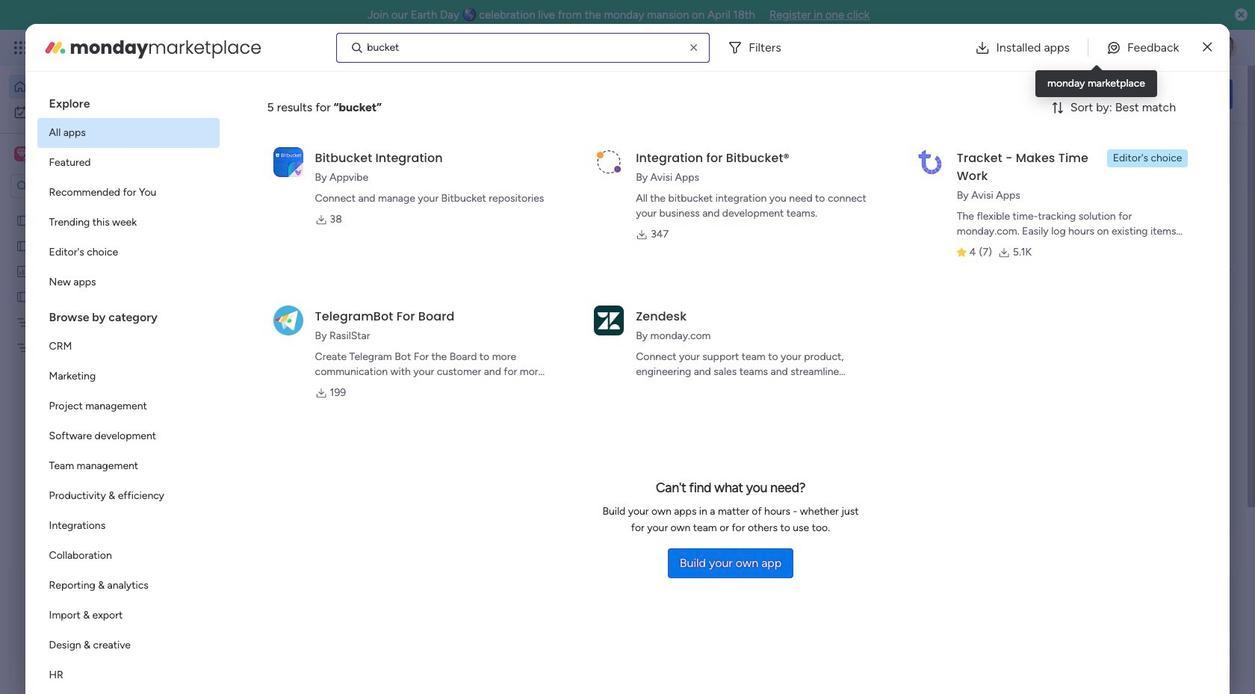 Task type: locate. For each thing, give the bounding box(es) containing it.
1 vertical spatial heading
[[37, 297, 219, 332]]

2 heading from the top
[[37, 297, 219, 332]]

circle o image up circle o image
[[1031, 208, 1041, 220]]

terry turtle image
[[1214, 36, 1238, 60]]

workspace selection element
[[14, 145, 125, 164]]

2 image
[[1034, 31, 1048, 47]]

0 vertical spatial heading
[[37, 84, 219, 118]]

monday marketplace image left search everything icon
[[1089, 40, 1104, 55]]

circle o image
[[1031, 208, 1041, 220], [1031, 246, 1041, 258]]

v2 user feedback image
[[1021, 85, 1032, 102]]

help center element
[[1009, 646, 1233, 694]]

public dashboard image
[[16, 264, 30, 278]]

1 vertical spatial circle o image
[[1031, 246, 1041, 258]]

monday marketplace image right the select product image
[[43, 36, 67, 59]]

0 vertical spatial circle o image
[[1031, 208, 1041, 220]]

workspace image
[[14, 146, 29, 162]]

list box
[[37, 84, 219, 694], [0, 204, 191, 562]]

public board image
[[16, 213, 30, 227], [16, 238, 30, 253], [16, 289, 30, 303], [250, 303, 266, 319]]

help image
[[1158, 40, 1173, 55]]

monday marketplace image
[[43, 36, 67, 59], [1089, 40, 1104, 55]]

Search in workspace field
[[31, 178, 125, 195]]

workspace image
[[17, 146, 27, 162]]

quick search results list box
[[231, 170, 973, 551]]

option
[[9, 75, 182, 99], [9, 100, 182, 124], [37, 118, 219, 148], [37, 148, 219, 178], [37, 178, 219, 208], [0, 207, 191, 210], [37, 208, 219, 238], [37, 238, 219, 268], [37, 268, 219, 297], [37, 332, 219, 362], [37, 362, 219, 392], [37, 392, 219, 422], [37, 422, 219, 451], [37, 451, 219, 481], [37, 481, 219, 511], [37, 511, 219, 541], [37, 541, 219, 571], [37, 571, 219, 601], [37, 601, 219, 631], [37, 631, 219, 661], [37, 661, 219, 691]]

heading
[[37, 84, 219, 118], [37, 297, 219, 332]]

circle o image down circle o image
[[1031, 246, 1041, 258]]

2 circle o image from the top
[[1031, 246, 1041, 258]]

getting started element
[[1009, 575, 1233, 634]]

app logo image
[[273, 147, 303, 177], [594, 147, 624, 177], [915, 147, 945, 177], [273, 305, 303, 335], [594, 305, 624, 335]]



Task type: vqa. For each thing, say whether or not it's contained in the screenshot.
the topmost Public board icon
yes



Task type: describe. For each thing, give the bounding box(es) containing it.
select product image
[[13, 40, 28, 55]]

v2 bolt switch image
[[1138, 86, 1146, 102]]

notifications image
[[990, 40, 1005, 55]]

update feed image
[[1023, 40, 1038, 55]]

1 heading from the top
[[37, 84, 219, 118]]

dapulse x slim image
[[1211, 138, 1229, 156]]

dapulse x slim image
[[1204, 38, 1213, 56]]

1 horizontal spatial monday marketplace image
[[1089, 40, 1104, 55]]

public board image inside quick search results list box
[[250, 303, 266, 319]]

see plans image
[[248, 40, 261, 56]]

circle o image
[[1031, 227, 1041, 239]]

search everything image
[[1126, 40, 1140, 55]]

component image
[[250, 326, 263, 340]]

0 horizontal spatial monday marketplace image
[[43, 36, 67, 59]]

add to favorites image
[[443, 303, 458, 318]]

1 circle o image from the top
[[1031, 208, 1041, 220]]



